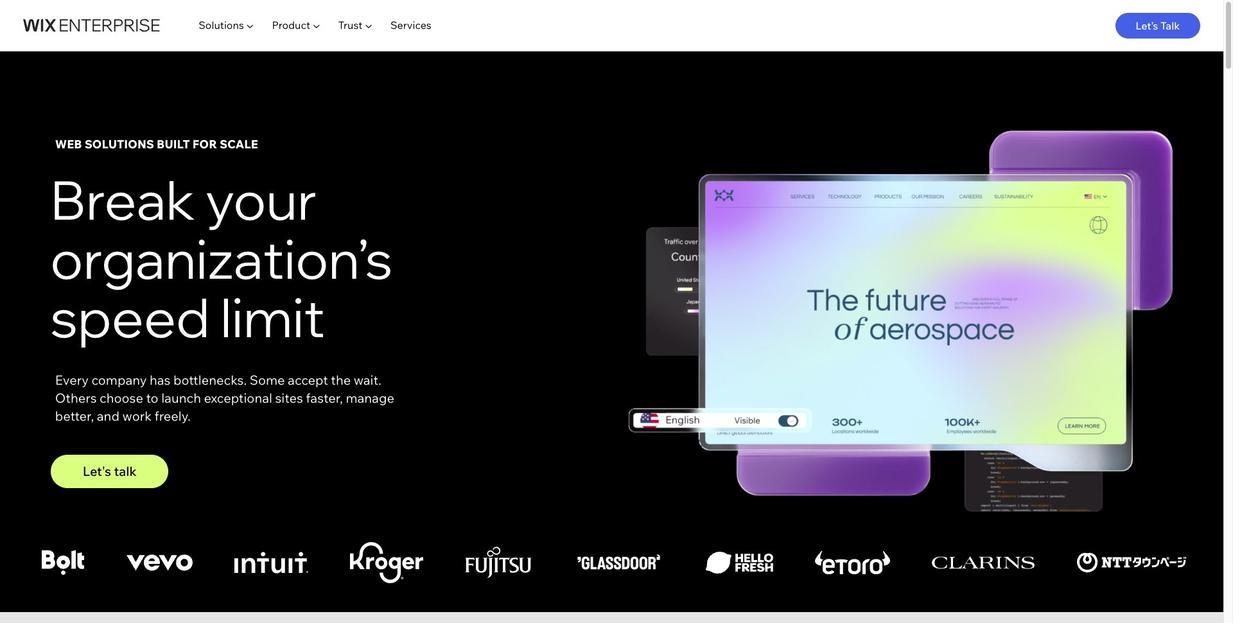 Task type: describe. For each thing, give the bounding box(es) containing it.
others
[[55, 390, 97, 406]]

let's
[[1136, 19, 1159, 32]]

trust ▼
[[338, 19, 373, 31]]

choose
[[100, 390, 143, 406]]

sites
[[275, 390, 303, 406]]

bottlenecks.
[[173, 372, 247, 388]]

break
[[50, 166, 195, 233]]

scale
[[220, 137, 258, 152]]

company
[[92, 372, 147, 388]]

work
[[122, 408, 152, 424]]

product ▼
[[272, 19, 320, 31]]

product
[[272, 19, 310, 31]]

built
[[157, 137, 190, 152]]

talk
[[1161, 19, 1180, 32]]

logos of wix enterprise customers, including bolt, vevo, intuit, kroger, fijitsu, glassdoor, and many more. element
[[0, 510, 1224, 615]]

manage
[[346, 390, 394, 406]]

services
[[391, 19, 432, 31]]

trust
[[338, 19, 363, 31]]

launch
[[161, 390, 201, 406]]

let's talk link
[[50, 454, 169, 489]]

animation of various webpages and analytics components interchanging with each other. element
[[474, 51, 1233, 592]]

services link
[[382, 19, 441, 31]]

let's
[[83, 463, 111, 479]]

▼ for trust ▼
[[365, 19, 373, 31]]

better,
[[55, 408, 94, 424]]

for
[[193, 137, 217, 152]]

wait.
[[354, 372, 382, 388]]

let's talk link
[[1116, 13, 1201, 39]]

break your organization's speed limit
[[50, 166, 393, 351]]

every
[[55, 372, 89, 388]]



Task type: vqa. For each thing, say whether or not it's contained in the screenshot.
'WEB'
yes



Task type: locate. For each thing, give the bounding box(es) containing it.
▼ for solutions ▼
[[246, 19, 254, 31]]

solutions
[[85, 137, 154, 152]]

2 horizontal spatial ▼
[[365, 19, 373, 31]]

1 horizontal spatial ▼
[[313, 19, 320, 31]]

2 wix enterprise logo image from the top
[[23, 19, 160, 32]]

wix enterprise logo image
[[23, 14, 160, 37], [23, 19, 160, 32]]

the
[[331, 372, 351, 388]]

▼ for product ▼
[[313, 19, 320, 31]]

web solutions built for scale
[[55, 137, 258, 152]]

▼ right trust
[[365, 19, 373, 31]]

let's talk
[[1136, 19, 1180, 32]]

organization's
[[50, 225, 393, 292]]

let's talk
[[83, 463, 137, 479]]

▼ right product
[[313, 19, 320, 31]]

▼
[[246, 19, 254, 31], [313, 19, 320, 31], [365, 19, 373, 31]]

web
[[55, 137, 82, 152]]

2 ▼ from the left
[[313, 19, 320, 31]]

3 ▼ from the left
[[365, 19, 373, 31]]

limit
[[220, 284, 325, 351]]

has
[[150, 372, 171, 388]]

speed
[[50, 284, 210, 351]]

▼ right solutions
[[246, 19, 254, 31]]

solutions
[[199, 19, 244, 31]]

1 wix enterprise logo image from the top
[[23, 14, 160, 37]]

every company has bottlenecks. some accept the wait. others choose to launch exceptional sites faster, manage better, and work freely.
[[55, 372, 394, 424]]

your
[[206, 166, 317, 233]]

faster,
[[306, 390, 343, 406]]

0 horizontal spatial ▼
[[246, 19, 254, 31]]

freely.
[[155, 408, 191, 424]]

1 ▼ from the left
[[246, 19, 254, 31]]

talk
[[114, 463, 137, 479]]

exceptional
[[204, 390, 272, 406]]

accept
[[288, 372, 328, 388]]

solutions ▼
[[199, 19, 254, 31]]

some
[[250, 372, 285, 388]]

to
[[146, 390, 158, 406]]

and
[[97, 408, 119, 424]]



